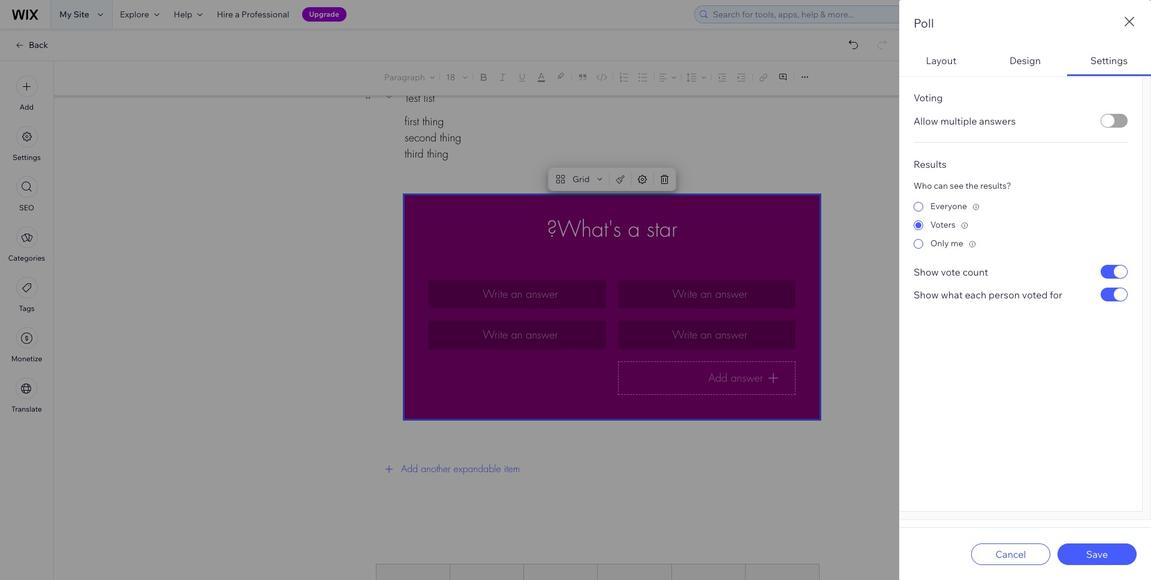Task type: describe. For each thing, give the bounding box(es) containing it.
1 vertical spatial settings button
[[13, 126, 41, 162]]

count
[[963, 266, 988, 278]]

hire a professional
[[217, 9, 289, 20]]

cancel
[[996, 548, 1026, 560]]

add for add
[[20, 103, 34, 112]]

option group inside settings tab panel
[[914, 197, 1128, 253]]

show for show what each person voted for
[[914, 289, 939, 301]]

monetize
[[11, 354, 42, 363]]

show what each person voted for
[[914, 289, 1062, 301]]

add button
[[16, 76, 37, 112]]

paragraph
[[384, 72, 425, 83]]

back button
[[14, 40, 48, 50]]

show vote count button
[[914, 266, 988, 278]]

add another expandable item button
[[376, 455, 820, 484]]

help
[[174, 9, 192, 20]]

paragraph button
[[382, 69, 437, 86]]

allow multiple answers button
[[914, 115, 1016, 127]]

layout
[[926, 54, 957, 66]]

professional
[[241, 9, 289, 20]]

layout button
[[899, 46, 983, 76]]

help button
[[167, 0, 210, 29]]

person
[[989, 289, 1020, 301]]

tab list containing layout
[[899, 46, 1151, 520]]

show for show vote count
[[914, 266, 939, 278]]

poll
[[914, 16, 934, 31]]

the
[[966, 180, 979, 191]]

who
[[914, 180, 932, 191]]

tags
[[19, 304, 35, 313]]

only me
[[930, 238, 963, 249]]

voting
[[914, 92, 943, 104]]

for
[[1050, 289, 1062, 301]]

monetize button
[[11, 327, 42, 363]]

back
[[29, 40, 48, 50]]

results?
[[980, 180, 1011, 191]]

can
[[934, 180, 948, 191]]

settings inside "tab list"
[[1090, 54, 1128, 66]]

show vote count
[[914, 266, 988, 278]]

translate button
[[11, 378, 42, 414]]

voted
[[1022, 289, 1048, 301]]

multiple
[[940, 115, 977, 127]]

categories button
[[8, 227, 45, 263]]

another
[[421, 463, 451, 476]]

item
[[504, 463, 520, 476]]

my site
[[59, 9, 89, 20]]

vote
[[941, 266, 960, 278]]

test list
[[405, 91, 435, 105]]

notes
[[1101, 73, 1124, 84]]

notes button
[[1079, 70, 1128, 86]]



Task type: locate. For each thing, give the bounding box(es) containing it.
voters
[[930, 219, 956, 230]]

see
[[950, 180, 964, 191]]

site
[[74, 9, 89, 20]]

2 show from the top
[[914, 289, 939, 301]]

each
[[965, 289, 987, 301]]

me
[[951, 238, 963, 249]]

test
[[405, 91, 420, 105]]

categories
[[8, 254, 45, 263]]

option group
[[914, 197, 1128, 253]]

settings tab panel
[[899, 76, 1151, 520]]

thing right second
[[440, 131, 461, 144]]

thing right third
[[427, 147, 448, 161]]

tags button
[[16, 277, 37, 313]]

option group containing everyone
[[914, 197, 1128, 253]]

what
[[941, 289, 963, 301]]

grid
[[573, 174, 590, 185]]

answers
[[979, 115, 1016, 127]]

2 vertical spatial thing
[[427, 147, 448, 161]]

1 horizontal spatial settings
[[1090, 54, 1128, 66]]

add another expandable item
[[401, 463, 520, 476]]

first
[[405, 115, 419, 128]]

Search for tools, apps, help & more... field
[[709, 6, 986, 23]]

1 vertical spatial show
[[914, 289, 939, 301]]

0 horizontal spatial settings
[[13, 153, 41, 162]]

save
[[1086, 548, 1108, 560]]

list
[[424, 91, 435, 105]]

thing up second
[[422, 115, 444, 128]]

everyone
[[930, 201, 967, 212]]

expandable
[[453, 463, 501, 476]]

a
[[235, 9, 240, 20]]

results
[[914, 158, 947, 170]]

second
[[405, 131, 436, 144]]

show left what
[[914, 289, 939, 301]]

show left vote
[[914, 266, 939, 278]]

settings up notes
[[1090, 54, 1128, 66]]

add for add another expandable item
[[401, 463, 418, 476]]

who can see the results?
[[914, 180, 1011, 191]]

tab list
[[899, 46, 1151, 520]]

settings up seo button
[[13, 153, 41, 162]]

allow multiple answers
[[914, 115, 1016, 127]]

design button
[[983, 46, 1067, 76]]

thing
[[422, 115, 444, 128], [440, 131, 461, 144], [427, 147, 448, 161]]

0 horizontal spatial settings button
[[13, 126, 41, 162]]

settings
[[1090, 54, 1128, 66], [13, 153, 41, 162]]

1 horizontal spatial add
[[401, 463, 418, 476]]

translate
[[11, 405, 42, 414]]

show
[[914, 266, 939, 278], [914, 289, 939, 301]]

first thing second thing third thing
[[405, 115, 461, 161]]

1 show from the top
[[914, 266, 939, 278]]

0 vertical spatial add
[[20, 103, 34, 112]]

save button
[[1058, 543, 1137, 565]]

1 vertical spatial thing
[[440, 131, 461, 144]]

0 vertical spatial thing
[[422, 115, 444, 128]]

1 horizontal spatial settings button
[[1067, 46, 1151, 76]]

0 vertical spatial show
[[914, 266, 939, 278]]

grid button
[[551, 171, 606, 188]]

show what each person voted for button
[[914, 289, 1062, 301]]

menu containing add
[[0, 68, 53, 421]]

settings button
[[1067, 46, 1151, 76], [13, 126, 41, 162]]

0 vertical spatial settings button
[[1067, 46, 1151, 76]]

upgrade
[[309, 10, 339, 19]]

cancel button
[[971, 543, 1050, 565]]

third
[[405, 147, 424, 161]]

seo
[[19, 203, 34, 212]]

add
[[20, 103, 34, 112], [401, 463, 418, 476]]

upgrade button
[[302, 7, 346, 22]]

menu
[[0, 68, 53, 421]]

0 horizontal spatial add
[[20, 103, 34, 112]]

only
[[930, 238, 949, 249]]

seo button
[[16, 176, 37, 212]]

0 vertical spatial settings
[[1090, 54, 1128, 66]]

hire
[[217, 9, 233, 20]]

my
[[59, 9, 72, 20]]

design
[[1010, 54, 1041, 66]]

explore
[[120, 9, 149, 20]]

allow
[[914, 115, 938, 127]]

1 vertical spatial add
[[401, 463, 418, 476]]

1 vertical spatial settings
[[13, 153, 41, 162]]

hire a professional link
[[210, 0, 296, 29]]



Task type: vqa. For each thing, say whether or not it's contained in the screenshot.
Professional
yes



